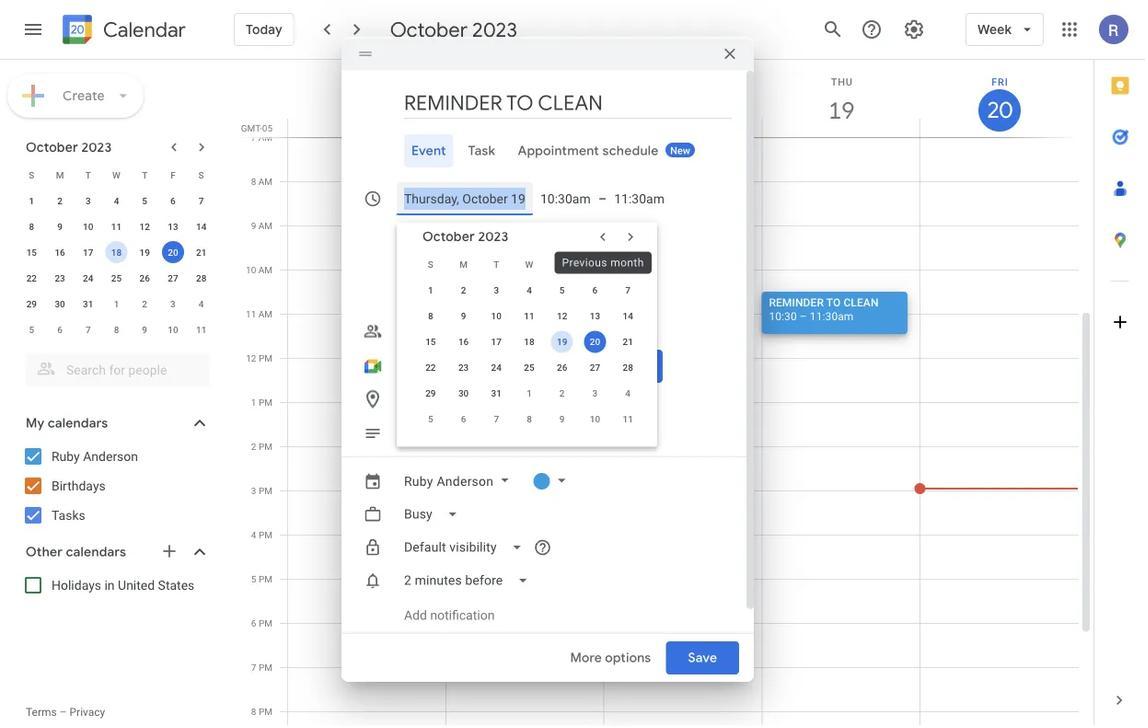Task type: describe. For each thing, give the bounding box(es) containing it.
26 element for 20 cell associated with left 14 element
[[134, 267, 156, 289]]

11 am
[[246, 308, 272, 319]]

create
[[63, 87, 105, 104]]

0 horizontal spatial 19
[[139, 247, 150, 258]]

add other calendars image
[[160, 542, 179, 561]]

appointment schedule
[[518, 142, 659, 159]]

calendars for other calendars
[[66, 544, 126, 561]]

12 element for the right 14 element 20 cell
[[551, 305, 573, 327]]

a
[[433, 289, 441, 306]]

time zone button
[[474, 215, 549, 248]]

f for the 12 element corresponding to 20 cell associated with left 14 element
[[170, 169, 176, 180]]

1 column header from the left
[[287, 60, 446, 137]]

november 11 element for the 20, today element for left 14 element november 4 element
[[190, 319, 212, 341]]

3 pm
[[251, 485, 272, 496]]

0 vertical spatial 2023
[[472, 17, 517, 42]]

find a time button
[[397, 281, 479, 314]]

0 horizontal spatial 14 element
[[190, 215, 212, 237]]

november 8 element for november 1 "element" corresponding to 16 element corresponding to "11" "element" related to the 20, today element associated with the right 14 element
[[518, 408, 540, 430]]

12 element for 20 cell associated with left 14 element
[[134, 215, 156, 237]]

pm for 1 pm
[[259, 397, 272, 408]]

week
[[978, 21, 1012, 38]]

1 vertical spatial ruby anderson
[[404, 473, 494, 488]]

day
[[447, 224, 467, 239]]

17 for 17 "element" related to 10 element associated with the 20, today element for left 14 element's "11" "element"
[[83, 247, 93, 258]]

19 inside column header
[[827, 95, 854, 126]]

all
[[429, 224, 444, 239]]

1 horizontal spatial tab list
[[1095, 60, 1145, 675]]

14 for the right 14 element
[[623, 311, 633, 322]]

pm for 8 pm
[[259, 706, 272, 717]]

pm for 2 pm
[[259, 441, 272, 452]]

05
[[262, 122, 272, 133]]

appointment
[[518, 142, 599, 159]]

pm for 6 pm
[[259, 618, 272, 629]]

7 am
[[251, 132, 272, 143]]

time
[[444, 289, 472, 306]]

24 for 24 element associated with november 1 "element" corresponding to 16 element corresponding to "11" "element" related to the 20, today element associated with the right 14 element 25 element
[[491, 362, 502, 373]]

my
[[26, 415, 45, 432]]

20, today element for the right 14 element
[[584, 331, 606, 353]]

pm for 4 pm
[[259, 529, 272, 540]]

1 horizontal spatial ruby
[[404, 473, 433, 488]]

25 element for november 1 "element" corresponding to 16 element corresponding to "11" "element" related to the 20, today element associated with the right 14 element
[[518, 357, 540, 379]]

1 pm
[[251, 397, 272, 408]]

22 for the november 7 element for november 1 "element" corresponding to 16 element corresponding to "11" "element" related to the 20, today element associated with the right 14 element 30 'element' 29 element's 22 "element"
[[425, 362, 436, 373]]

25 for the 20, today element associated with the right 14 element
[[524, 362, 535, 373]]

s left 8 am on the left
[[198, 169, 204, 180]]

19 element inside cell
[[551, 331, 573, 353]]

31 element for november 1 "element" for the 20, today element for left 14 element's "11" "element" 16 element's 25 element's 24 element
[[77, 293, 99, 315]]

to
[[826, 296, 841, 309]]

7 pm
[[251, 662, 272, 673]]

19 inside cell
[[557, 336, 567, 347]]

27 element for the 20, today element associated with the right 14 element
[[584, 357, 606, 379]]

notification
[[430, 607, 495, 623]]

14 for left 14 element
[[196, 221, 206, 232]]

26 element for the right 14 element 20 cell
[[551, 357, 573, 379]]

event
[[411, 142, 446, 159]]

november 2 element for 26 element for the right 14 element 20 cell
[[551, 382, 573, 404]]

november 6 element for 30 'element' related to the november 7 element associated with november 1 "element" for the 20, today element for left 14 element's "11" "element" 16 element
[[49, 319, 71, 341]]

event button
[[404, 134, 454, 167]]

today button
[[234, 7, 294, 52]]

5 pm
[[251, 573, 272, 585]]

20 for the october 2023 grid to the right
[[590, 336, 600, 347]]

1 vertical spatial 18 element
[[518, 331, 540, 353]]

29 element for 30 'element' related to the november 7 element associated with november 1 "element" for the 20, today element for left 14 element's "11" "element" 16 element
[[21, 293, 43, 315]]

15 for 15 "element" associated with 16 element corresponding to "11" "element" related to the 20, today element associated with the right 14 element
[[425, 336, 436, 347]]

1 for november 1 "element" for the 20, today element for left 14 element's "11" "element" 16 element
[[114, 298, 119, 309]]

3 column header from the left
[[603, 60, 763, 137]]

8 am
[[251, 176, 272, 187]]

16 for the 20, today element for left 14 element's "11" "element" 16 element
[[55, 247, 65, 258]]

november 8 element for november 1 "element" for the 20, today element for left 14 element's "11" "element" 16 element
[[105, 319, 127, 341]]

28 for "28" element associated with the 20, today element for left 14 element november 4 element
[[196, 272, 206, 284]]

4 for the 20, today element for left 14 element november 4 element
[[199, 298, 204, 309]]

gmt-05
[[241, 122, 272, 133]]

calendar
[[103, 17, 186, 43]]

0 horizontal spatial 19 element
[[134, 241, 156, 263]]

calendar heading
[[99, 17, 186, 43]]

20 cell for left 14 element
[[159, 239, 187, 265]]

21 for left 14 element
[[196, 247, 206, 258]]

10 am
[[246, 264, 272, 275]]

other
[[26, 544, 63, 561]]

4 up 18 cell
[[114, 195, 119, 206]]

1 horizontal spatial 14 element
[[617, 305, 639, 327]]

16 element for the 20, today element for left 14 element's "11" "element"
[[49, 241, 71, 263]]

2 pm
[[251, 441, 272, 452]]

17 element for 10 element associated with the 20, today element for left 14 element's "11" "element"
[[77, 241, 99, 263]]

20 link
[[979, 89, 1021, 132]]

s right previous
[[625, 259, 631, 270]]

task
[[468, 142, 496, 159]]

2 for 2 pm
[[251, 441, 256, 452]]

26 for 26 element for 20 cell associated with left 14 element
[[139, 272, 150, 284]]

1 for 1 pm
[[251, 397, 256, 408]]

add notification button
[[397, 593, 502, 637]]

add for add guests
[[404, 323, 428, 338]]

holidays in united states
[[52, 578, 195, 593]]

0 vertical spatial october
[[390, 17, 468, 42]]

13 element for the 20, today element for left 14 element
[[162, 215, 184, 237]]

in
[[104, 578, 115, 593]]

time zone
[[482, 224, 542, 239]]

27 for the 20, today element for left 14 element
[[168, 272, 178, 284]]

0 horizontal spatial october 2023 grid
[[17, 162, 215, 342]]

29 element for the november 7 element for november 1 "element" corresponding to 16 element corresponding to "11" "element" related to the 20, today element associated with the right 14 element 30 'element'
[[420, 382, 442, 404]]

19 link
[[820, 89, 863, 132]]

clean
[[844, 296, 879, 309]]

28 for "28" element for the 20, today element associated with the right 14 element november 4 element
[[623, 362, 633, 373]]

november 2 element for 26 element for 20 cell associated with left 14 element
[[134, 293, 156, 315]]

november 9 element for the november 2 element corresponding to 26 element for the right 14 element 20 cell
[[551, 408, 573, 430]]

guests
[[431, 323, 471, 338]]

add button
[[397, 382, 732, 415]]

privacy link
[[70, 706, 105, 719]]

31 for 24 element associated with november 1 "element" corresponding to 16 element corresponding to "11" "element" related to the 20, today element associated with the right 14 element 25 element
[[491, 388, 502, 399]]

0 vertical spatial –
[[598, 191, 607, 206]]

18 for bottom the '18' element
[[524, 336, 535, 347]]

november 9 element for the november 2 element related to 26 element for 20 cell associated with left 14 element
[[134, 319, 156, 341]]

my calendars list
[[4, 442, 228, 530]]

20, today element for left 14 element
[[162, 241, 184, 263]]

28 element for the 20, today element for left 14 element november 4 element
[[190, 267, 212, 289]]

ruby inside my calendars list
[[52, 449, 80, 464]]

24 for november 1 "element" for the 20, today element for left 14 element's "11" "element" 16 element's 25 element's 24 element
[[83, 272, 93, 284]]

birthdays
[[52, 478, 106, 493]]

23 element for 16 element corresponding to "11" "element" related to the 20, today element associated with the right 14 element
[[453, 357, 475, 379]]

new element
[[666, 142, 695, 157]]

7 for the november 7 element associated with november 1 "element" for the 20, today element for left 14 element's "11" "element" 16 element
[[86, 324, 91, 335]]

15 element for 16 element corresponding to "11" "element" related to the 20, today element associated with the right 14 element
[[420, 331, 442, 353]]

Add title text field
[[404, 89, 732, 116]]

thu
[[831, 76, 853, 87]]

united
[[118, 578, 155, 593]]

12 pm
[[246, 353, 272, 364]]

19 cell
[[546, 329, 579, 355]]

pm for 5 pm
[[259, 573, 272, 585]]

28 element for the 20, today element associated with the right 14 element november 4 element
[[617, 357, 639, 379]]

20 for the october 2023 grid to the left
[[168, 247, 178, 258]]

terms
[[26, 706, 57, 719]]

november 6 element for the november 7 element for november 1 "element" corresponding to 16 element corresponding to "11" "element" related to the 20, today element associated with the right 14 element 30 'element'
[[453, 408, 475, 430]]



Task type: locate. For each thing, give the bounding box(es) containing it.
19 element
[[134, 241, 156, 263], [551, 331, 573, 353]]

november 1 element for the 20, today element for left 14 element's "11" "element" 16 element
[[105, 293, 127, 315]]

s
[[29, 169, 34, 180], [198, 169, 204, 180], [428, 259, 433, 270], [625, 259, 631, 270]]

10 element for the 20, today element for left 14 element's "11" "element"
[[77, 215, 99, 237]]

s down all
[[428, 259, 433, 270]]

26 element
[[134, 267, 156, 289], [551, 357, 573, 379]]

26
[[139, 272, 150, 284], [557, 362, 567, 373]]

1 horizontal spatial 27
[[590, 362, 600, 373]]

october
[[390, 17, 468, 42], [26, 139, 78, 156], [423, 229, 475, 245]]

10 element
[[77, 215, 99, 237], [485, 305, 507, 327]]

w
[[112, 169, 120, 180], [525, 259, 533, 270]]

18 element inside 18 cell
[[105, 241, 127, 263]]

16 left 18 cell
[[55, 247, 65, 258]]

1 vertical spatial 27 element
[[584, 357, 606, 379]]

1 vertical spatial 31 element
[[485, 382, 507, 404]]

1 vertical spatial 24 element
[[485, 357, 507, 379]]

2023 for the october 2023 grid to the left
[[81, 139, 112, 156]]

16 down time in the top of the page
[[458, 336, 469, 347]]

0 vertical spatial 20
[[986, 96, 1011, 125]]

21 right 18 cell
[[196, 247, 206, 258]]

30 down guests
[[458, 388, 469, 399]]

0 horizontal spatial 15
[[26, 247, 37, 258]]

october 2023 for the october 2023 grid to the left
[[26, 139, 112, 156]]

november 4 element down add guests dropdown button
[[617, 382, 639, 404]]

month
[[611, 256, 644, 269]]

24 element for november 1 "element" corresponding to 16 element corresponding to "11" "element" related to the 20, today element associated with the right 14 element 25 element
[[485, 357, 507, 379]]

13 down previous month
[[590, 311, 600, 322]]

6
[[170, 195, 176, 206], [592, 285, 598, 296], [57, 324, 63, 335], [461, 414, 466, 425], [251, 618, 256, 629]]

am up 8 am on the left
[[258, 132, 272, 143]]

19 down thu
[[827, 95, 854, 126]]

Search for people text field
[[37, 353, 199, 387]]

19 up add dropdown button
[[557, 336, 567, 347]]

– right terms link
[[60, 706, 67, 719]]

17 element left 18 cell
[[77, 241, 99, 263]]

7 pm from the top
[[259, 618, 272, 629]]

add left "notification"
[[404, 607, 427, 623]]

17 for 17 "element" associated with 10 element corresponding to "11" "element" related to the 20, today element associated with the right 14 element
[[491, 336, 502, 347]]

calendar element
[[59, 11, 186, 52]]

terms – privacy
[[26, 706, 105, 719]]

19 grid
[[236, 60, 1094, 726]]

0 vertical spatial october 2023
[[390, 17, 517, 42]]

october for the october 2023 grid to the left
[[26, 139, 78, 156]]

15 element left 18 cell
[[21, 241, 43, 263]]

5 pm from the top
[[259, 529, 272, 540]]

20 cell up add dropdown button
[[579, 329, 611, 355]]

31 for november 1 "element" for the 20, today element for left 14 element's "11" "element" 16 element's 25 element's 24 element
[[83, 298, 93, 309]]

other calendars
[[26, 544, 126, 561]]

28
[[196, 272, 206, 284], [623, 362, 633, 373]]

20 cell for the right 14 element
[[579, 329, 611, 355]]

22 for 22 "element" related to 30 'element' related to the november 7 element associated with november 1 "element" for the 20, today element for left 14 element's "11" "element" 16 element 29 element
[[26, 272, 37, 284]]

ruby anderson inside my calendars list
[[52, 449, 138, 464]]

30 element for the november 7 element for november 1 "element" corresponding to 16 element corresponding to "11" "element" related to the 20, today element associated with the right 14 element
[[453, 382, 475, 404]]

1 horizontal spatial 17
[[491, 336, 502, 347]]

1 vertical spatial 14
[[623, 311, 633, 322]]

november 9 element up search for people text box
[[134, 319, 156, 341]]

6 pm
[[251, 618, 272, 629]]

2
[[57, 195, 63, 206], [461, 285, 466, 296], [142, 298, 147, 309], [560, 388, 565, 399], [251, 441, 256, 452]]

1 vertical spatial 19
[[139, 247, 150, 258]]

calendars up in
[[66, 544, 126, 561]]

0 vertical spatial november 7 element
[[77, 319, 99, 341]]

privacy
[[70, 706, 105, 719]]

13 element down previous month
[[584, 305, 606, 327]]

25 element down 18 cell
[[105, 267, 127, 289]]

add guests button
[[397, 314, 732, 347]]

calendars right my
[[48, 415, 108, 432]]

schedule
[[602, 142, 659, 159]]

22 element
[[21, 267, 43, 289], [420, 357, 442, 379]]

row
[[17, 162, 215, 188], [17, 188, 215, 214], [17, 214, 215, 239], [17, 239, 215, 265], [414, 252, 644, 277], [17, 265, 215, 291], [414, 277, 644, 303], [17, 291, 215, 317], [414, 303, 644, 329], [17, 317, 215, 342], [414, 329, 644, 355], [414, 355, 644, 381], [414, 381, 644, 406], [414, 406, 644, 432]]

tab list containing event
[[356, 134, 732, 167]]

0 vertical spatial 25
[[111, 272, 122, 284]]

28 left 10 am
[[196, 272, 206, 284]]

add guests
[[404, 323, 471, 338]]

21 for the right 14 element
[[623, 336, 633, 347]]

9 pm from the top
[[259, 706, 272, 717]]

4 for the 20, today element associated with the right 14 element november 4 element
[[625, 388, 631, 399]]

pm up 8 pm
[[259, 662, 272, 673]]

None search field
[[0, 346, 228, 387]]

november 7 element for november 1 "element" for the 20, today element for left 14 element's "11" "element" 16 element
[[77, 319, 99, 341]]

17 element
[[77, 241, 99, 263], [485, 331, 507, 353]]

0 horizontal spatial f
[[170, 169, 176, 180]]

2023 for the october 2023 grid to the right
[[478, 229, 509, 245]]

0 horizontal spatial november 10 element
[[162, 319, 184, 341]]

4 up '5 pm'
[[251, 529, 256, 540]]

25 for the 20, today element for left 14 element
[[111, 272, 122, 284]]

november 5 element for 30 'element' related to the november 7 element associated with november 1 "element" for the 20, today element for left 14 element's "11" "element" 16 element 29 element
[[21, 319, 43, 341]]

20 cell right 18 cell
[[159, 239, 187, 265]]

november 10 element for the 20, today element for left 14 element november 4 element 'november 3' 'element'
[[162, 319, 184, 341]]

november 1 element down 18 cell
[[105, 293, 127, 315]]

25 element up add dropdown button
[[518, 357, 540, 379]]

1 horizontal spatial 18 element
[[518, 331, 540, 353]]

previous month
[[562, 256, 644, 269]]

0 vertical spatial 11 element
[[105, 215, 127, 237]]

november 10 element
[[162, 319, 184, 341], [584, 408, 606, 430]]

0 horizontal spatial 30
[[55, 298, 65, 309]]

13 element left 9 am
[[162, 215, 184, 237]]

1 vertical spatial november 9 element
[[551, 408, 573, 430]]

1 horizontal spatial 29 element
[[420, 382, 442, 404]]

16
[[55, 247, 65, 258], [458, 336, 469, 347]]

15 for 15 "element" corresponding to the 20, today element for left 14 element's "11" "element" 16 element
[[26, 247, 37, 258]]

19
[[827, 95, 854, 126], [139, 247, 150, 258], [557, 336, 567, 347]]

16 element for "11" "element" related to the 20, today element associated with the right 14 element
[[453, 331, 475, 353]]

1 horizontal spatial –
[[598, 191, 607, 206]]

15 element down a
[[420, 331, 442, 353]]

0 horizontal spatial 20
[[168, 247, 178, 258]]

28 up add dropdown button
[[623, 362, 633, 373]]

fri
[[992, 76, 1009, 87]]

24 element for november 1 "element" for the 20, today element for left 14 element's "11" "element" 16 element's 25 element
[[77, 267, 99, 289]]

0 vertical spatial 18
[[111, 247, 122, 258]]

10 inside 19 grid
[[246, 264, 256, 275]]

1 horizontal spatial 16
[[458, 336, 469, 347]]

0 vertical spatial calendars
[[48, 415, 108, 432]]

22
[[26, 272, 37, 284], [425, 362, 436, 373]]

other calendars button
[[4, 538, 228, 567]]

17 element right guests
[[485, 331, 507, 353]]

october 2023 grid
[[17, 162, 215, 342], [414, 252, 644, 432]]

reminder
[[769, 296, 824, 309]]

27 up add dropdown button
[[590, 362, 600, 373]]

7
[[251, 132, 256, 143], [199, 195, 204, 206], [625, 285, 631, 296], [86, 324, 91, 335], [494, 414, 499, 425], [251, 662, 256, 673]]

states
[[158, 578, 195, 593]]

reminder to clean 10:30 – 11:30am
[[769, 296, 879, 323]]

1 horizontal spatial 17 element
[[485, 331, 507, 353]]

0 horizontal spatial 26
[[139, 272, 150, 284]]

add notification
[[404, 607, 495, 623]]

18 cell
[[102, 239, 131, 265]]

november 2 element up search for people text box
[[134, 293, 156, 315]]

am down 8 am on the left
[[258, 220, 272, 231]]

t
[[85, 169, 91, 180], [142, 169, 148, 180], [494, 259, 499, 270], [559, 259, 565, 270]]

november 2 element
[[134, 293, 156, 315], [551, 382, 573, 404]]

12 for the right 14 element
[[557, 311, 567, 322]]

15 element
[[21, 241, 43, 263], [420, 331, 442, 353]]

ruby anderson
[[52, 449, 138, 464], [404, 473, 494, 488]]

am
[[258, 132, 272, 143], [258, 176, 272, 187], [258, 220, 272, 231], [258, 264, 272, 275], [258, 308, 272, 319]]

2 am from the top
[[258, 176, 272, 187]]

f for the 12 element for the right 14 element 20 cell
[[593, 259, 598, 270]]

19 element right 18 cell
[[134, 241, 156, 263]]

calendars for my calendars
[[48, 415, 108, 432]]

1 vertical spatial 23 element
[[453, 357, 475, 379]]

0 vertical spatial 28 element
[[190, 267, 212, 289]]

november 6 element up search for people text box
[[49, 319, 71, 341]]

13 element for the 20, today element associated with the right 14 element
[[584, 305, 606, 327]]

task button
[[461, 134, 503, 167]]

november 3 element up search for people text box
[[162, 293, 184, 315]]

4 pm from the top
[[259, 485, 272, 496]]

1 horizontal spatial 19 element
[[551, 331, 573, 353]]

2 column header from the left
[[445, 60, 604, 137]]

november 1 element for 16 element corresponding to "11" "element" related to the 20, today element associated with the right 14 element
[[518, 382, 540, 404]]

12 for left 14 element
[[139, 221, 150, 232]]

12 inside 19 grid
[[246, 353, 256, 364]]

11 element for the 20, today element for left 14 element
[[105, 215, 127, 237]]

4 up add guests dropdown button
[[527, 285, 532, 296]]

1 horizontal spatial october 2023 grid
[[414, 252, 644, 432]]

november 3 element down add guests dropdown button
[[584, 382, 606, 404]]

28 element
[[190, 267, 212, 289], [617, 357, 639, 379]]

10 element for "11" "element" related to the 20, today element associated with the right 14 element
[[485, 305, 507, 327]]

0 horizontal spatial ruby
[[52, 449, 80, 464]]

1 horizontal spatial 24 element
[[485, 357, 507, 379]]

2 add from the top
[[404, 391, 431, 406]]

gmt-
[[241, 122, 262, 133]]

1 vertical spatial 28 element
[[617, 357, 639, 379]]

28 element left 10 am
[[190, 267, 212, 289]]

14
[[196, 221, 206, 232], [623, 311, 633, 322]]

4 left 11 am in the left top of the page
[[199, 298, 204, 309]]

21 element
[[190, 241, 212, 263], [617, 331, 639, 353]]

25 element
[[105, 267, 127, 289], [518, 357, 540, 379]]

2 vertical spatial october 2023
[[423, 229, 509, 245]]

0 vertical spatial 19 element
[[134, 241, 156, 263]]

f left 8 am on the left
[[170, 169, 176, 180]]

1 horizontal spatial 10 element
[[485, 305, 507, 327]]

pm up 1 pm
[[259, 353, 272, 364]]

30
[[55, 298, 65, 309], [458, 388, 469, 399]]

19 column header
[[762, 60, 921, 137]]

0 horizontal spatial november 6 element
[[49, 319, 71, 341]]

30 element down guests
[[453, 382, 475, 404]]

1 horizontal spatial november 11 element
[[617, 408, 639, 430]]

6 pm from the top
[[259, 573, 272, 585]]

16 element
[[49, 241, 71, 263], [453, 331, 475, 353]]

– inside the reminder to clean 10:30 – 11:30am
[[800, 310, 807, 323]]

2 horizontal spatial –
[[800, 310, 807, 323]]

27 left 10 am
[[168, 272, 178, 284]]

column header up appointment
[[445, 60, 604, 137]]

4 down add guests dropdown button
[[625, 388, 631, 399]]

12 element
[[134, 215, 156, 237], [551, 305, 573, 327]]

5 am from the top
[[258, 308, 272, 319]]

0 vertical spatial 28
[[196, 272, 206, 284]]

my calendars button
[[4, 409, 228, 438]]

9 inside grid
[[251, 220, 256, 231]]

row group for the october 2023 grid to the left
[[17, 188, 215, 342]]

Start time text field
[[540, 187, 591, 209]]

to element
[[598, 191, 607, 206]]

0 horizontal spatial –
[[60, 706, 67, 719]]

18 for the '18' element inside 18 cell
[[111, 247, 122, 258]]

7 for 7 am
[[251, 132, 256, 143]]

0 vertical spatial 14
[[196, 221, 206, 232]]

1 horizontal spatial november 4 element
[[617, 382, 639, 404]]

2 inside 19 grid
[[251, 441, 256, 452]]

november 4 element for the 20, today element associated with the right 14 element
[[617, 382, 639, 404]]

0 vertical spatial 18 element
[[105, 241, 127, 263]]

am for 9 am
[[258, 220, 272, 231]]

31
[[83, 298, 93, 309], [491, 388, 502, 399]]

25
[[111, 272, 122, 284], [524, 362, 535, 373]]

pm down 4 pm
[[259, 573, 272, 585]]

1 horizontal spatial 26
[[557, 362, 567, 373]]

1 vertical spatial 2023
[[81, 139, 112, 156]]

zone
[[514, 224, 542, 239]]

20 down 'fri'
[[986, 96, 1011, 125]]

1 horizontal spatial 13 element
[[584, 305, 606, 327]]

0 vertical spatial anderson
[[83, 449, 138, 464]]

add down the find
[[404, 323, 428, 338]]

2 pm from the top
[[259, 397, 272, 408]]

21 element right 18 cell
[[190, 241, 212, 263]]

november 10 element for the 20, today element associated with the right 14 element november 4 element 'november 3' 'element'
[[584, 408, 606, 430]]

23 for 16 element corresponding to "11" "element" related to the 20, today element associated with the right 14 element
[[458, 362, 469, 373]]

22 element for 30 'element' related to the november 7 element associated with november 1 "element" for the 20, today element for left 14 element's "11" "element" 16 element 29 element
[[21, 267, 43, 289]]

30 for 30 'element' related to the november 7 element associated with november 1 "element" for the 20, today element for left 14 element's "11" "element" 16 element
[[55, 298, 65, 309]]

row group
[[17, 188, 215, 342], [414, 277, 644, 432]]

0 vertical spatial 14 element
[[190, 215, 212, 237]]

9 am
[[251, 220, 272, 231]]

find
[[404, 289, 430, 306]]

m down create popup button at the top of page
[[56, 169, 64, 180]]

11 inside 19 grid
[[246, 308, 256, 319]]

1 horizontal spatial november 1 element
[[518, 382, 540, 404]]

21 element for "28" element for the 20, today element associated with the right 14 element november 4 element
[[617, 331, 639, 353]]

am down 9 am
[[258, 264, 272, 275]]

november 1 element down add guests dropdown button
[[518, 382, 540, 404]]

2 for the november 2 element related to 26 element for 20 cell associated with left 14 element
[[142, 298, 147, 309]]

fri 20
[[986, 76, 1011, 125]]

1 horizontal spatial 28
[[623, 362, 633, 373]]

25 up add dropdown button
[[524, 362, 535, 373]]

november 7 element
[[77, 319, 99, 341], [485, 408, 507, 430]]

18 element
[[105, 241, 127, 263], [518, 331, 540, 353]]

1 vertical spatial 23
[[458, 362, 469, 373]]

31 element for 24 element associated with november 1 "element" corresponding to 16 element corresponding to "11" "element" related to the 20, today element associated with the right 14 element 25 element
[[485, 382, 507, 404]]

1 horizontal spatial 20
[[590, 336, 600, 347]]

29 for the october 2023 grid to the left
[[26, 298, 37, 309]]

november 3 element
[[162, 293, 184, 315], [584, 382, 606, 404]]

1 vertical spatial 24
[[491, 362, 502, 373]]

11 element right time in the top of the page
[[518, 305, 540, 327]]

0 horizontal spatial 20 cell
[[159, 239, 187, 265]]

2023
[[472, 17, 517, 42], [81, 139, 112, 156], [478, 229, 509, 245]]

0 horizontal spatial w
[[112, 169, 120, 180]]

0 vertical spatial november 11 element
[[190, 319, 212, 341]]

4 for 4 pm
[[251, 529, 256, 540]]

20 right 18 cell
[[168, 247, 178, 258]]

terms link
[[26, 706, 57, 719]]

pm down 3 pm
[[259, 529, 272, 540]]

all day
[[429, 224, 467, 239]]

am down "7 am"
[[258, 176, 272, 187]]

november 9 element down 19 cell
[[551, 408, 573, 430]]

None field
[[397, 497, 473, 531], [397, 531, 537, 564], [397, 564, 543, 597], [397, 497, 473, 531], [397, 531, 537, 564], [397, 564, 543, 597]]

14 down "month"
[[623, 311, 633, 322]]

14 element left 9 am
[[190, 215, 212, 237]]

add for add
[[404, 391, 431, 406]]

m up time in the top of the page
[[460, 259, 468, 270]]

0 vertical spatial w
[[112, 169, 120, 180]]

Start date text field
[[404, 187, 526, 209]]

11 element
[[105, 215, 127, 237], [518, 305, 540, 327]]

am for 8 am
[[258, 176, 272, 187]]

1 vertical spatial november 8 element
[[518, 408, 540, 430]]

23 for the 20, today element for left 14 element's "11" "element" 16 element
[[55, 272, 65, 284]]

create button
[[7, 74, 143, 118]]

0 horizontal spatial 23
[[55, 272, 65, 284]]

anderson
[[83, 449, 138, 464], [437, 473, 494, 488]]

29 for the october 2023 grid to the right
[[425, 388, 436, 399]]

0 horizontal spatial november 2 element
[[134, 293, 156, 315]]

november 11 element
[[190, 319, 212, 341], [617, 408, 639, 430]]

1 pm from the top
[[259, 353, 272, 364]]

tasks
[[52, 508, 85, 523]]

row group for the october 2023 grid to the right
[[414, 277, 644, 432]]

27 for the 20, today element associated with the right 14 element
[[590, 362, 600, 373]]

november 2 element down 19 cell
[[551, 382, 573, 404]]

–
[[598, 191, 607, 206], [800, 310, 807, 323], [60, 706, 67, 719]]

0 vertical spatial november 10 element
[[162, 319, 184, 341]]

13 element
[[162, 215, 184, 237], [584, 305, 606, 327]]

0 horizontal spatial november 4 element
[[190, 293, 212, 315]]

19 right 18 cell
[[139, 247, 150, 258]]

8 pm
[[251, 706, 272, 717]]

0 horizontal spatial 30 element
[[49, 293, 71, 315]]

pm for 7 pm
[[259, 662, 272, 673]]

1 am from the top
[[258, 132, 272, 143]]

column header up new element
[[603, 60, 763, 137]]

1 vertical spatial november 6 element
[[453, 408, 475, 430]]

0 horizontal spatial 21 element
[[190, 241, 212, 263]]

am up 12 pm
[[258, 308, 272, 319]]

november 11 element for the 20, today element associated with the right 14 element november 4 element
[[617, 408, 639, 430]]

1 horizontal spatial row group
[[414, 277, 644, 432]]

w down zone
[[525, 259, 533, 270]]

november 9 element
[[134, 319, 156, 341], [551, 408, 573, 430]]

13 for 13 element for the 20, today element for left 14 element
[[168, 221, 178, 232]]

3 add from the top
[[404, 607, 427, 623]]

time
[[482, 224, 511, 239]]

ruby
[[52, 449, 80, 464], [404, 473, 433, 488]]

main drawer image
[[22, 18, 44, 41]]

column header
[[287, 60, 446, 137], [445, 60, 604, 137], [603, 60, 763, 137]]

pm for 12 pm
[[259, 353, 272, 364]]

settings menu image
[[903, 18, 925, 41]]

7 for 7 pm
[[251, 662, 256, 673]]

20 inside column header
[[986, 96, 1011, 125]]

8 pm from the top
[[259, 662, 272, 673]]

1
[[29, 195, 34, 206], [428, 285, 433, 296], [114, 298, 119, 309], [527, 388, 532, 399], [251, 397, 256, 408]]

21 element for "28" element associated with the 20, today element for left 14 element november 4 element
[[190, 241, 212, 263]]

0 horizontal spatial 14
[[196, 221, 206, 232]]

0 horizontal spatial 25 element
[[105, 267, 127, 289]]

16 element down time in the top of the page
[[453, 331, 475, 353]]

0 vertical spatial 16
[[55, 247, 65, 258]]

5
[[142, 195, 147, 206], [560, 285, 565, 296], [29, 324, 34, 335], [428, 414, 433, 425], [251, 573, 256, 585]]

week button
[[966, 7, 1044, 52]]

20, today element right 18 cell
[[162, 241, 184, 263]]

21 right 19 cell
[[623, 336, 633, 347]]

27 element
[[162, 267, 184, 289], [584, 357, 606, 379]]

4 pm
[[251, 529, 272, 540]]

0 horizontal spatial m
[[56, 169, 64, 180]]

13 for the 20, today element associated with the right 14 element 13 element
[[590, 311, 600, 322]]

15 left 18 cell
[[26, 247, 37, 258]]

11:30am
[[810, 310, 854, 323]]

today
[[246, 21, 282, 38]]

holidays
[[52, 578, 101, 593]]

21
[[196, 247, 206, 258], [623, 336, 633, 347]]

1 vertical spatial 12
[[557, 311, 567, 322]]

0 horizontal spatial 25
[[111, 272, 122, 284]]

27
[[168, 272, 178, 284], [590, 362, 600, 373]]

november 4 element left 11 am in the left top of the page
[[190, 293, 212, 315]]

0 horizontal spatial 21
[[196, 247, 206, 258]]

0 horizontal spatial anderson
[[83, 449, 138, 464]]

23
[[55, 272, 65, 284], [458, 362, 469, 373]]

0 vertical spatial 15 element
[[21, 241, 43, 263]]

3 pm from the top
[[259, 441, 272, 452]]

s down create popup button at the top of page
[[29, 169, 34, 180]]

16 for 16 element corresponding to "11" "element" related to the 20, today element associated with the right 14 element
[[458, 336, 469, 347]]

31 element
[[77, 293, 99, 315], [485, 382, 507, 404]]

0 vertical spatial 15
[[26, 247, 37, 258]]

november 3 element for the 20, today element for left 14 element november 4 element
[[162, 293, 184, 315]]

1 horizontal spatial 16 element
[[453, 331, 475, 353]]

pm down 7 pm
[[259, 706, 272, 717]]

1 horizontal spatial f
[[593, 259, 598, 270]]

6 inside 19 grid
[[251, 618, 256, 629]]

my calendars
[[26, 415, 108, 432]]

11 for "11" "element" related to the 20, today element associated with the right 14 element
[[524, 311, 535, 322]]

4 inside 19 grid
[[251, 529, 256, 540]]

15
[[26, 247, 37, 258], [425, 336, 436, 347]]

thu 19
[[827, 76, 854, 126]]

pm for 3 pm
[[259, 485, 272, 496]]

16 element left 18 cell
[[49, 241, 71, 263]]

19 element up add dropdown button
[[551, 331, 573, 353]]

m for the 20, today element for left 14 element
[[56, 169, 64, 180]]

15 down a
[[425, 336, 436, 347]]

17 left 18 cell
[[83, 247, 93, 258]]

0 horizontal spatial november 8 element
[[105, 319, 127, 341]]

4 am from the top
[[258, 264, 272, 275]]

30 up search for people text box
[[55, 298, 65, 309]]

november 6 element down guests
[[453, 408, 475, 430]]

1 vertical spatial november 3 element
[[584, 382, 606, 404]]

w for the 20, today element for left 14 element's "11" "element"
[[112, 169, 120, 180]]

24 element
[[77, 267, 99, 289], [485, 357, 507, 379]]

30 element up search for people text box
[[49, 293, 71, 315]]

11 element for the 20, today element associated with the right 14 element
[[518, 305, 540, 327]]

2 for the november 2 element corresponding to 26 element for the right 14 element 20 cell
[[560, 388, 565, 399]]

0 horizontal spatial 18
[[111, 247, 122, 258]]

13 left 9 am
[[168, 221, 178, 232]]

5 inside 19 grid
[[251, 573, 256, 585]]

11
[[111, 221, 122, 232], [246, 308, 256, 319], [524, 311, 535, 322], [196, 324, 206, 335], [623, 414, 633, 425]]

0 vertical spatial 20 cell
[[159, 239, 187, 265]]

0 vertical spatial 17 element
[[77, 241, 99, 263]]

13
[[168, 221, 178, 232], [590, 311, 600, 322]]

12
[[139, 221, 150, 232], [557, 311, 567, 322], [246, 353, 256, 364]]

10:30
[[769, 310, 797, 323]]

1 horizontal spatial november 7 element
[[485, 408, 507, 430]]

1 vertical spatial 13
[[590, 311, 600, 322]]

1 horizontal spatial november 6 element
[[453, 408, 475, 430]]

november 1 element
[[105, 293, 127, 315], [518, 382, 540, 404]]

3 am from the top
[[258, 220, 272, 231]]

14 left 9 am
[[196, 221, 206, 232]]

0 horizontal spatial 22
[[26, 272, 37, 284]]

30 element for the november 7 element associated with november 1 "element" for the 20, today element for left 14 element's "11" "element" 16 element
[[49, 293, 71, 315]]

1 horizontal spatial 27 element
[[584, 357, 606, 379]]

november 4 element for the 20, today element for left 14 element
[[190, 293, 212, 315]]

november 5 element for the november 7 element for november 1 "element" corresponding to 16 element corresponding to "11" "element" related to the 20, today element associated with the right 14 element 30 'element' 29 element
[[420, 408, 442, 430]]

pm down 1 pm
[[259, 441, 272, 452]]

17 right guests
[[491, 336, 502, 347]]

26 for 26 element for the right 14 element 20 cell
[[557, 362, 567, 373]]

tab list
[[1095, 60, 1145, 675], [356, 134, 732, 167]]

0 vertical spatial 19
[[827, 95, 854, 126]]

20 right 19 cell
[[590, 336, 600, 347]]

column header up event
[[287, 60, 446, 137]]

1 for november 1 "element" corresponding to 16 element corresponding to "11" "element" related to the 20, today element associated with the right 14 element
[[527, 388, 532, 399]]

22 element for the november 7 element for november 1 "element" corresponding to 16 element corresponding to "11" "element" related to the 20, today element associated with the right 14 element 30 'element' 29 element
[[420, 357, 442, 379]]

previous
[[562, 256, 607, 269]]

add down add guests
[[404, 391, 431, 406]]

1 vertical spatial anderson
[[437, 473, 494, 488]]

3
[[86, 195, 91, 206], [494, 285, 499, 296], [170, 298, 176, 309], [592, 388, 598, 399], [251, 485, 256, 496]]

november 4 element
[[190, 293, 212, 315], [617, 382, 639, 404]]

0 horizontal spatial november 11 element
[[190, 319, 212, 341]]

27 element left 10 am
[[162, 267, 184, 289]]

End time text field
[[614, 187, 665, 209]]

23 element for the 20, today element for left 14 element's "11" "element" 16 element
[[49, 267, 71, 289]]

20 column header
[[920, 60, 1079, 137]]

3 inside 19 grid
[[251, 485, 256, 496]]

anderson inside my calendars list
[[83, 449, 138, 464]]

add inside button
[[404, 607, 427, 623]]

14 element
[[190, 215, 212, 237], [617, 305, 639, 327]]

1 horizontal spatial november 9 element
[[551, 408, 573, 430]]

1 add from the top
[[404, 323, 428, 338]]

november 5 element
[[21, 319, 43, 341], [420, 408, 442, 430]]

new
[[670, 144, 690, 156]]

17
[[83, 247, 93, 258], [491, 336, 502, 347]]

f left "month"
[[593, 259, 598, 270]]

1 vertical spatial 21
[[623, 336, 633, 347]]

23 element
[[49, 267, 71, 289], [453, 357, 475, 379]]

20 cell
[[159, 239, 187, 265], [579, 329, 611, 355]]

0 horizontal spatial november 3 element
[[162, 293, 184, 315]]

pm up 2 pm
[[259, 397, 272, 408]]

add for add notification
[[404, 607, 427, 623]]

20
[[986, 96, 1011, 125], [168, 247, 178, 258], [590, 336, 600, 347]]

1 inside grid
[[251, 397, 256, 408]]

14 element down "month"
[[617, 305, 639, 327]]

1 vertical spatial november 4 element
[[617, 382, 639, 404]]

18 inside cell
[[111, 247, 122, 258]]

1 horizontal spatial 21
[[623, 336, 633, 347]]

pm
[[259, 353, 272, 364], [259, 397, 272, 408], [259, 441, 272, 452], [259, 485, 272, 496], [259, 529, 272, 540], [259, 573, 272, 585], [259, 618, 272, 629], [259, 662, 272, 673], [259, 706, 272, 717]]

w up 18 cell
[[112, 169, 120, 180]]

29 element
[[21, 293, 43, 315], [420, 382, 442, 404]]

21 element right 19 cell
[[617, 331, 639, 353]]

11 for 11 am
[[246, 308, 256, 319]]

find a time
[[404, 289, 472, 306]]

– left the end time text box at the right
[[598, 191, 607, 206]]

november 8 element
[[105, 319, 127, 341], [518, 408, 540, 430]]

1 vertical spatial 26
[[557, 362, 567, 373]]

november 6 element
[[49, 319, 71, 341], [453, 408, 475, 430]]

20, today element
[[162, 241, 184, 263], [584, 331, 606, 353]]

1 vertical spatial 19 element
[[551, 331, 573, 353]]

25 down 18 cell
[[111, 272, 122, 284]]

30 element
[[49, 293, 71, 315], [453, 382, 475, 404]]

pm up 7 pm
[[259, 618, 272, 629]]



Task type: vqa. For each thing, say whether or not it's contained in the screenshot.


